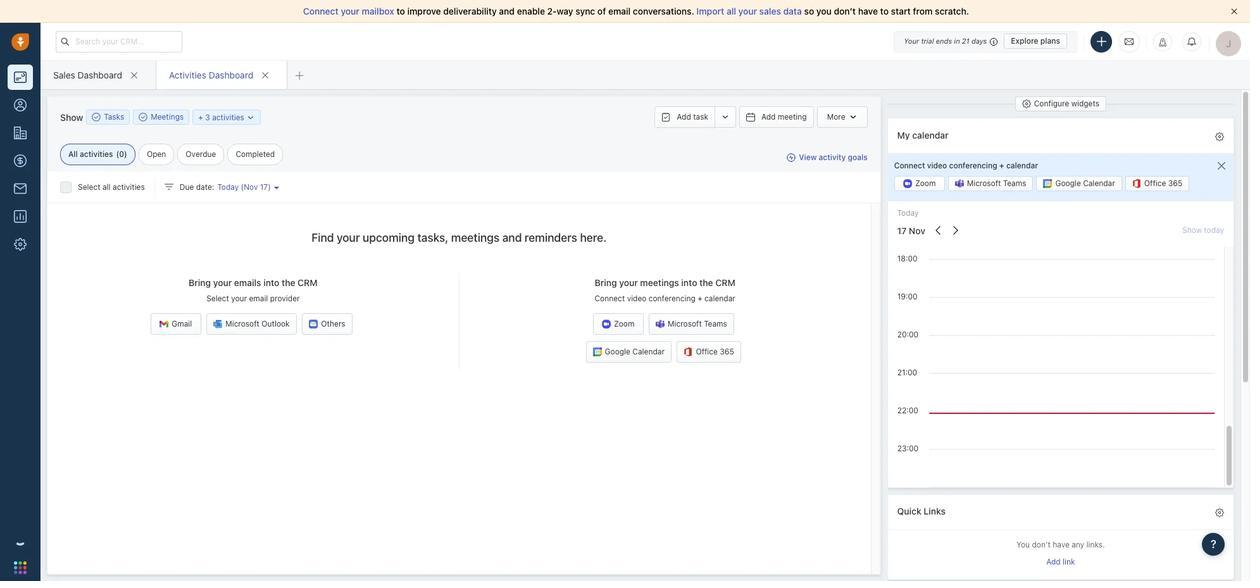 Task type: vqa. For each thing, say whether or not it's contained in the screenshot.
51
no



Task type: describe. For each thing, give the bounding box(es) containing it.
crm for bring your meetings into the crm
[[715, 277, 735, 288]]

you don't have any links.
[[1017, 540, 1105, 550]]

completed
[[236, 149, 275, 159]]

microsoft for bring your meetings into the crm
[[668, 319, 702, 329]]

activities
[[169, 69, 206, 80]]

of
[[597, 6, 606, 16]]

activities for 3
[[212, 112, 244, 122]]

0 vertical spatial conferencing
[[949, 161, 997, 170]]

bring your emails into the crm select your email provider
[[189, 277, 318, 303]]

improve
[[407, 6, 441, 16]]

microsoft for bring your emails into the crm
[[225, 319, 259, 329]]

view activity goals
[[799, 153, 868, 162]]

1 horizontal spatial zoom
[[915, 179, 936, 188]]

google calendar for right google calendar button
[[1055, 179, 1115, 188]]

any
[[1072, 540, 1084, 550]]

scratch.
[[935, 6, 969, 16]]

widgets
[[1071, 99, 1099, 108]]

tasks
[[104, 112, 124, 122]]

0 horizontal spatial nov
[[244, 182, 258, 192]]

18:00
[[897, 254, 918, 263]]

) for all activities ( 0 )
[[124, 149, 127, 159]]

explore
[[1011, 36, 1038, 46]]

1 vertical spatial don't
[[1032, 540, 1051, 550]]

2-
[[547, 6, 557, 16]]

1 vertical spatial (
[[241, 182, 244, 192]]

0 horizontal spatial don't
[[834, 6, 856, 16]]

add meeting button
[[739, 106, 814, 128]]

1 vertical spatial and
[[502, 231, 522, 244]]

tasks,
[[417, 231, 448, 244]]

down image
[[246, 113, 255, 122]]

1 vertical spatial nov
[[909, 225, 925, 236]]

3
[[205, 112, 210, 122]]

17 nov
[[897, 225, 925, 236]]

into for emails
[[263, 277, 279, 288]]

you
[[1017, 540, 1030, 550]]

add link link
[[1046, 556, 1075, 570]]

my calendar
[[897, 129, 949, 140]]

quick
[[897, 506, 921, 517]]

all activities ( 0 )
[[68, 149, 127, 159]]

conferencing inside bring your meetings into the crm connect video conferencing + calendar
[[649, 294, 695, 303]]

trial
[[921, 37, 934, 45]]

1 horizontal spatial calendar
[[912, 129, 949, 140]]

plans
[[1040, 36, 1060, 46]]

quick links
[[897, 506, 946, 517]]

add task
[[677, 112, 708, 122]]

0 horizontal spatial (
[[116, 149, 119, 159]]

22:00
[[897, 406, 918, 415]]

outlook
[[262, 319, 290, 329]]

more
[[827, 112, 845, 122]]

1 vertical spatial google calendar button
[[586, 341, 672, 363]]

365 for right google calendar button
[[1168, 179, 1182, 188]]

21:00
[[897, 368, 917, 377]]

freshworks switcher image
[[14, 561, 27, 574]]

your for bring your emails into the crm select your email provider
[[213, 277, 232, 288]]

google for right google calendar button
[[1055, 179, 1081, 188]]

1 horizontal spatial have
[[1053, 540, 1070, 550]]

Search your CRM... text field
[[56, 31, 182, 52]]

0 vertical spatial video
[[927, 161, 947, 170]]

due
[[180, 182, 194, 192]]

the for emails
[[282, 277, 295, 288]]

+ 3 activities link
[[198, 111, 255, 123]]

view activity goals link
[[787, 152, 868, 163]]

import all your sales data link
[[696, 6, 804, 16]]

office 365 button for right google calendar button
[[1125, 176, 1189, 191]]

import
[[696, 6, 724, 16]]

show
[[60, 112, 83, 122]]

explore plans link
[[1004, 34, 1067, 49]]

into for meetings
[[681, 277, 697, 288]]

meetings
[[151, 112, 184, 122]]

conversations.
[[633, 6, 694, 16]]

0 vertical spatial and
[[499, 6, 515, 16]]

upcoming
[[363, 231, 415, 244]]

reminders
[[525, 231, 577, 244]]

provider
[[270, 294, 300, 303]]

office 365 for right google calendar button
[[1144, 179, 1182, 188]]

all
[[68, 149, 78, 159]]

0 vertical spatial 17
[[260, 182, 268, 192]]

you
[[816, 6, 832, 16]]

365 for bottom google calendar button
[[720, 347, 734, 357]]

1 horizontal spatial 17
[[897, 225, 907, 236]]

bring for bring your emails into the crm
[[189, 277, 211, 288]]

the for meetings
[[699, 277, 713, 288]]

emails
[[234, 277, 261, 288]]

zoom button for right google calendar button
[[894, 176, 945, 191]]

activity
[[819, 153, 846, 162]]

others
[[321, 319, 345, 329]]

close image
[[1231, 8, 1237, 15]]

enable
[[517, 6, 545, 16]]

0 vertical spatial email
[[608, 6, 631, 16]]

find
[[312, 231, 334, 244]]

google for bottom google calendar button
[[605, 347, 630, 357]]

1 horizontal spatial teams
[[1003, 179, 1026, 188]]

19:00
[[897, 292, 917, 301]]

microsoft teams for bottom google calendar button
[[668, 319, 727, 329]]

1 vertical spatial calendar
[[1006, 161, 1038, 170]]

20:00
[[897, 330, 918, 339]]

overdue
[[186, 149, 216, 159]]

video inside bring your meetings into the crm connect video conferencing + calendar
[[627, 294, 646, 303]]

today ( nov 17 )
[[217, 182, 271, 192]]

calendar for bottom google calendar button
[[632, 347, 665, 357]]

my
[[897, 129, 910, 140]]

0 vertical spatial select
[[78, 182, 100, 192]]

2 to from the left
[[880, 6, 889, 16]]

your for connect your mailbox to improve deliverability and enable 2-way sync of email conversations. import all your sales data so you don't have to start from scratch.
[[341, 6, 359, 16]]

way
[[557, 6, 573, 16]]

bring for bring your meetings into the crm
[[595, 277, 617, 288]]

1 vertical spatial activities
[[80, 149, 113, 159]]

sync
[[576, 6, 595, 16]]

others button
[[302, 314, 353, 335]]

0 vertical spatial have
[[858, 6, 878, 16]]

activities for all
[[113, 182, 145, 192]]

1 to from the left
[[397, 6, 405, 16]]

add for add task
[[677, 112, 691, 122]]

1 vertical spatial zoom
[[614, 319, 634, 329]]

google calendar for bottom google calendar button
[[605, 347, 665, 357]]

from
[[913, 6, 933, 16]]

here.
[[580, 231, 607, 244]]

crm for bring your emails into the crm
[[298, 277, 318, 288]]

view
[[799, 153, 817, 162]]

office for right google calendar button
[[1144, 179, 1166, 188]]

email inside bring your emails into the crm select your email provider
[[249, 294, 268, 303]]

days
[[971, 37, 987, 45]]

data
[[783, 6, 802, 16]]

bring your meetings into the crm connect video conferencing + calendar
[[595, 277, 735, 303]]

ends
[[936, 37, 952, 45]]

configure widgets
[[1034, 99, 1099, 108]]

add for add meeting
[[761, 112, 776, 122]]

send email image
[[1125, 36, 1134, 47]]

microsoft teams button for right google calendar button
[[948, 176, 1033, 191]]

microsoft teams for right google calendar button
[[967, 179, 1026, 188]]



Task type: locate. For each thing, give the bounding box(es) containing it.
2 the from the left
[[699, 277, 713, 288]]

1 horizontal spatial +
[[698, 294, 702, 303]]

configure widgets button
[[1015, 96, 1106, 111]]

1 horizontal spatial connect
[[595, 294, 625, 303]]

0
[[119, 149, 124, 159]]

date:
[[196, 182, 214, 192]]

0 horizontal spatial teams
[[704, 319, 727, 329]]

17
[[260, 182, 268, 192], [897, 225, 907, 236]]

1 horizontal spatial video
[[927, 161, 947, 170]]

+ inside + 3 activities link
[[198, 112, 203, 122]]

1 vertical spatial google calendar
[[605, 347, 665, 357]]

0 vertical spatial microsoft teams
[[967, 179, 1026, 188]]

the
[[282, 277, 295, 288], [699, 277, 713, 288]]

add left task
[[677, 112, 691, 122]]

0 horizontal spatial zoom button
[[593, 314, 643, 335]]

office 365 button for bottom google calendar button
[[677, 341, 741, 363]]

office for bottom google calendar button
[[696, 347, 718, 357]]

microsoft inside microsoft outlook button
[[225, 319, 259, 329]]

0 vertical spatial activities
[[212, 112, 244, 122]]

your trial ends in 21 days
[[904, 37, 987, 45]]

select down all activities ( 0 )
[[78, 182, 100, 192]]

1 vertical spatial have
[[1053, 540, 1070, 550]]

today
[[217, 182, 239, 192], [897, 209, 919, 218]]

1 horizontal spatial google calendar button
[[1036, 176, 1122, 191]]

dashboard
[[78, 69, 122, 80], [209, 69, 253, 80]]

0 vertical spatial calendar
[[912, 129, 949, 140]]

link
[[1063, 557, 1075, 566]]

select
[[78, 182, 100, 192], [206, 294, 229, 303]]

what's new image
[[1158, 38, 1167, 47]]

microsoft outlook
[[225, 319, 290, 329]]

mailbox
[[362, 6, 394, 16]]

1 horizontal spatial crm
[[715, 277, 735, 288]]

+ 3 activities
[[198, 112, 244, 122]]

1 horizontal spatial microsoft teams
[[967, 179, 1026, 188]]

0 vertical spatial google calendar button
[[1036, 176, 1122, 191]]

meeting
[[778, 112, 807, 122]]

open
[[147, 149, 166, 159]]

add left link
[[1046, 557, 1061, 566]]

connect left mailbox
[[303, 6, 338, 16]]

1 vertical spatial all
[[103, 182, 111, 192]]

activities right 3
[[212, 112, 244, 122]]

activities inside button
[[212, 112, 244, 122]]

deliverability
[[443, 6, 497, 16]]

in
[[954, 37, 960, 45]]

1 vertical spatial today
[[897, 209, 919, 218]]

have up add link
[[1053, 540, 1070, 550]]

sales dashboard
[[53, 69, 122, 80]]

1 vertical spatial zoom button
[[593, 314, 643, 335]]

( up select all activities
[[116, 149, 119, 159]]

1 vertical spatial +
[[999, 161, 1004, 170]]

1 vertical spatial video
[[627, 294, 646, 303]]

1 horizontal spatial 365
[[1168, 179, 1182, 188]]

0 horizontal spatial zoom
[[614, 319, 634, 329]]

gmail button
[[151, 314, 201, 335]]

add for add link
[[1046, 557, 1061, 566]]

bring up 'gmail'
[[189, 277, 211, 288]]

1 vertical spatial teams
[[704, 319, 727, 329]]

dashboard for sales dashboard
[[78, 69, 122, 80]]

2 horizontal spatial calendar
[[1006, 161, 1038, 170]]

teams down connect video conferencing + calendar
[[1003, 179, 1026, 188]]

0 horizontal spatial calendar
[[632, 347, 665, 357]]

dashboard up + 3 activities button
[[209, 69, 253, 80]]

2 horizontal spatial microsoft
[[967, 179, 1001, 188]]

1 vertical spatial microsoft teams
[[668, 319, 727, 329]]

0 horizontal spatial conferencing
[[649, 294, 695, 303]]

the inside bring your emails into the crm select your email provider
[[282, 277, 295, 288]]

so
[[804, 6, 814, 16]]

connect your mailbox to improve deliverability and enable 2-way sync of email conversations. import all your sales data so you don't have to start from scratch.
[[303, 6, 969, 16]]

today right date: at top
[[217, 182, 239, 192]]

today for today
[[897, 209, 919, 218]]

0 vertical spatial meetings
[[451, 231, 500, 244]]

connect down my
[[894, 161, 925, 170]]

email right of
[[608, 6, 631, 16]]

your
[[904, 37, 919, 45]]

+ inside bring your meetings into the crm connect video conferencing + calendar
[[698, 294, 702, 303]]

zoom button up 17 nov
[[894, 176, 945, 191]]

0 vertical spatial office 365 button
[[1125, 176, 1189, 191]]

1 horizontal spatial google calendar
[[1055, 179, 1115, 188]]

connect for connect your mailbox to improve deliverability and enable 2-way sync of email conversations. import all your sales data so you don't have to start from scratch.
[[303, 6, 338, 16]]

meetings inside bring your meetings into the crm connect video conferencing + calendar
[[640, 277, 679, 288]]

google calendar button
[[1036, 176, 1122, 191], [586, 341, 672, 363]]

1 into from the left
[[263, 277, 279, 288]]

1 vertical spatial email
[[249, 294, 268, 303]]

nov
[[244, 182, 258, 192], [909, 225, 925, 236]]

zoom
[[915, 179, 936, 188], [614, 319, 634, 329]]

0 horizontal spatial add
[[677, 112, 691, 122]]

zoom button for bottom google calendar button
[[593, 314, 643, 335]]

2 dashboard from the left
[[209, 69, 253, 80]]

1 bring from the left
[[189, 277, 211, 288]]

crm inside bring your emails into the crm select your email provider
[[298, 277, 318, 288]]

microsoft teams
[[967, 179, 1026, 188], [668, 319, 727, 329]]

17 down the completed
[[260, 182, 268, 192]]

17 up 18:00
[[897, 225, 907, 236]]

0 horizontal spatial dashboard
[[78, 69, 122, 80]]

microsoft
[[967, 179, 1001, 188], [225, 319, 259, 329], [668, 319, 702, 329]]

1 horizontal spatial don't
[[1032, 540, 1051, 550]]

add meeting
[[761, 112, 807, 122]]

today for today ( nov 17 )
[[217, 182, 239, 192]]

video
[[927, 161, 947, 170], [627, 294, 646, 303]]

dashboard right sales at the top left of the page
[[78, 69, 122, 80]]

1 vertical spatial microsoft teams button
[[649, 314, 734, 335]]

connect
[[303, 6, 338, 16], [894, 161, 925, 170], [595, 294, 625, 303]]

1 horizontal spatial office 365
[[1144, 179, 1182, 188]]

0 horizontal spatial microsoft teams
[[668, 319, 727, 329]]

0 horizontal spatial office 365 button
[[677, 341, 741, 363]]

1 vertical spatial 17
[[897, 225, 907, 236]]

(
[[116, 149, 119, 159], [241, 182, 244, 192]]

office 365 for bottom google calendar button
[[696, 347, 734, 357]]

0 horizontal spatial google calendar button
[[586, 341, 672, 363]]

calendar inside bring your meetings into the crm connect video conferencing + calendar
[[705, 294, 735, 303]]

have left start
[[858, 6, 878, 16]]

connect down here.
[[595, 294, 625, 303]]

zoom down bring your meetings into the crm connect video conferencing + calendar
[[614, 319, 634, 329]]

connect your mailbox link
[[303, 6, 397, 16]]

1 horizontal spatial calendar
[[1083, 179, 1115, 188]]

2 crm from the left
[[715, 277, 735, 288]]

all
[[727, 6, 736, 16], [103, 182, 111, 192]]

0 horizontal spatial all
[[103, 182, 111, 192]]

1 horizontal spatial all
[[727, 6, 736, 16]]

0 vertical spatial connect
[[303, 6, 338, 16]]

1 vertical spatial meetings
[[640, 277, 679, 288]]

microsoft outlook button
[[206, 314, 297, 335]]

microsoft teams down connect video conferencing + calendar
[[967, 179, 1026, 188]]

0 vertical spatial (
[[116, 149, 119, 159]]

to left start
[[880, 6, 889, 16]]

start
[[891, 6, 911, 16]]

2 bring from the left
[[595, 277, 617, 288]]

1 horizontal spatial meetings
[[640, 277, 679, 288]]

select all activities
[[78, 182, 145, 192]]

2 horizontal spatial connect
[[894, 161, 925, 170]]

2 horizontal spatial add
[[1046, 557, 1061, 566]]

all right import at right top
[[727, 6, 736, 16]]

microsoft teams button for bottom google calendar button
[[649, 314, 734, 335]]

0 horizontal spatial into
[[263, 277, 279, 288]]

connect for connect video conferencing + calendar
[[894, 161, 925, 170]]

2 vertical spatial connect
[[595, 294, 625, 303]]

select up microsoft outlook button
[[206, 294, 229, 303]]

1 vertical spatial connect
[[894, 161, 925, 170]]

1 horizontal spatial nov
[[909, 225, 925, 236]]

0 vertical spatial 365
[[1168, 179, 1182, 188]]

microsoft teams button
[[948, 176, 1033, 191], [649, 314, 734, 335]]

the inside bring your meetings into the crm connect video conferencing + calendar
[[699, 277, 713, 288]]

add link
[[1046, 557, 1075, 566]]

1 horizontal spatial zoom button
[[894, 176, 945, 191]]

0 vertical spatial office
[[1144, 179, 1166, 188]]

0 vertical spatial zoom button
[[894, 176, 945, 191]]

0 vertical spatial all
[[727, 6, 736, 16]]

teams down bring your meetings into the crm connect video conferencing + calendar
[[704, 319, 727, 329]]

calendar
[[1083, 179, 1115, 188], [632, 347, 665, 357]]

and left reminders
[[502, 231, 522, 244]]

1 horizontal spatial bring
[[595, 277, 617, 288]]

1 horizontal spatial conferencing
[[949, 161, 997, 170]]

0 vertical spatial +
[[198, 112, 203, 122]]

0 horizontal spatial bring
[[189, 277, 211, 288]]

microsoft down bring your meetings into the crm connect video conferencing + calendar
[[668, 319, 702, 329]]

configure
[[1034, 99, 1069, 108]]

into inside bring your emails into the crm select your email provider
[[263, 277, 279, 288]]

zoom button
[[894, 176, 945, 191], [593, 314, 643, 335]]

0 vertical spatial today
[[217, 182, 239, 192]]

office 365
[[1144, 179, 1182, 188], [696, 347, 734, 357]]

0 horizontal spatial google
[[605, 347, 630, 357]]

) left open
[[124, 149, 127, 159]]

explore plans
[[1011, 36, 1060, 46]]

activities dashboard
[[169, 69, 253, 80]]

microsoft teams button down bring your meetings into the crm connect video conferencing + calendar
[[649, 314, 734, 335]]

select inside bring your emails into the crm select your email provider
[[206, 294, 229, 303]]

bring down here.
[[595, 277, 617, 288]]

microsoft teams button down connect video conferencing + calendar
[[948, 176, 1033, 191]]

email
[[608, 6, 631, 16], [249, 294, 268, 303]]

activities right all
[[80, 149, 113, 159]]

+ 3 activities button
[[193, 109, 261, 125]]

find your upcoming tasks, meetings and reminders here.
[[312, 231, 607, 244]]

into
[[263, 277, 279, 288], [681, 277, 697, 288]]

0 vertical spatial office 365
[[1144, 179, 1182, 188]]

calendar for right google calendar button
[[1083, 179, 1115, 188]]

2 into from the left
[[681, 277, 697, 288]]

1 vertical spatial office 365 button
[[677, 341, 741, 363]]

) down the completed
[[268, 182, 271, 192]]

1 horizontal spatial office
[[1144, 179, 1166, 188]]

1 vertical spatial office 365
[[696, 347, 734, 357]]

zoom button down bring your meetings into the crm connect video conferencing + calendar
[[593, 314, 643, 335]]

nov down the completed
[[244, 182, 258, 192]]

calendar
[[912, 129, 949, 140], [1006, 161, 1038, 170], [705, 294, 735, 303]]

your
[[341, 6, 359, 16], [738, 6, 757, 16], [337, 231, 360, 244], [213, 277, 232, 288], [619, 277, 638, 288], [231, 294, 247, 303]]

have
[[858, 6, 878, 16], [1053, 540, 1070, 550]]

1 horizontal spatial google
[[1055, 179, 1081, 188]]

activities down '0'
[[113, 182, 145, 192]]

1 horizontal spatial dashboard
[[209, 69, 253, 80]]

1 horizontal spatial )
[[268, 182, 271, 192]]

add task button
[[655, 106, 715, 128]]

( down the completed
[[241, 182, 244, 192]]

1 the from the left
[[282, 277, 295, 288]]

office 365 button
[[1125, 176, 1189, 191], [677, 341, 741, 363]]

) for today ( nov 17 )
[[268, 182, 271, 192]]

sales
[[53, 69, 75, 80]]

connect video conferencing + calendar
[[894, 161, 1038, 170]]

1 horizontal spatial into
[[681, 277, 697, 288]]

task
[[693, 112, 708, 122]]

0 horizontal spatial office
[[696, 347, 718, 357]]

microsoft teams down bring your meetings into the crm connect video conferencing + calendar
[[668, 319, 727, 329]]

1 horizontal spatial microsoft
[[668, 319, 702, 329]]

23:00
[[897, 443, 918, 453]]

connect inside bring your meetings into the crm connect video conferencing + calendar
[[595, 294, 625, 303]]

nov up 18:00
[[909, 225, 925, 236]]

email down emails
[[249, 294, 268, 303]]

bring inside bring your emails into the crm select your email provider
[[189, 277, 211, 288]]

1 vertical spatial 365
[[720, 347, 734, 357]]

zoom down connect video conferencing + calendar
[[915, 179, 936, 188]]

2 horizontal spatial +
[[999, 161, 1004, 170]]

microsoft down connect video conferencing + calendar
[[967, 179, 1001, 188]]

today up 17 nov
[[897, 209, 919, 218]]

0 horizontal spatial 365
[[720, 347, 734, 357]]

and left enable
[[499, 6, 515, 16]]

add
[[677, 112, 691, 122], [761, 112, 776, 122], [1046, 557, 1061, 566]]

more button
[[817, 106, 868, 128], [817, 106, 868, 128]]

1 dashboard from the left
[[78, 69, 122, 80]]

into inside bring your meetings into the crm connect video conferencing + calendar
[[681, 277, 697, 288]]

conferencing
[[949, 161, 997, 170], [649, 294, 695, 303]]

gmail
[[172, 319, 192, 329]]

2 vertical spatial +
[[698, 294, 702, 303]]

0 horizontal spatial +
[[198, 112, 203, 122]]

0 vertical spatial nov
[[244, 182, 258, 192]]

0 horizontal spatial )
[[124, 149, 127, 159]]

all down all activities ( 0 )
[[103, 182, 111, 192]]

your inside bring your meetings into the crm connect video conferencing + calendar
[[619, 277, 638, 288]]

add left meeting
[[761, 112, 776, 122]]

dashboard for activities dashboard
[[209, 69, 253, 80]]

bring inside bring your meetings into the crm connect video conferencing + calendar
[[595, 277, 617, 288]]

1 horizontal spatial microsoft teams button
[[948, 176, 1033, 191]]

0 vertical spatial calendar
[[1083, 179, 1115, 188]]

your for find your upcoming tasks, meetings and reminders here.
[[337, 231, 360, 244]]

to right mailbox
[[397, 6, 405, 16]]

sales
[[759, 6, 781, 16]]

0 horizontal spatial email
[[249, 294, 268, 303]]

goals
[[848, 153, 868, 162]]

21
[[962, 37, 969, 45]]

crm inside bring your meetings into the crm connect video conferencing + calendar
[[715, 277, 735, 288]]

0 vertical spatial zoom
[[915, 179, 936, 188]]

your for bring your meetings into the crm connect video conferencing + calendar
[[619, 277, 638, 288]]

2 vertical spatial activities
[[113, 182, 145, 192]]

365
[[1168, 179, 1182, 188], [720, 347, 734, 357]]

microsoft left outlook on the left bottom
[[225, 319, 259, 329]]

1 horizontal spatial add
[[761, 112, 776, 122]]

0 horizontal spatial video
[[627, 294, 646, 303]]

1 crm from the left
[[298, 277, 318, 288]]



